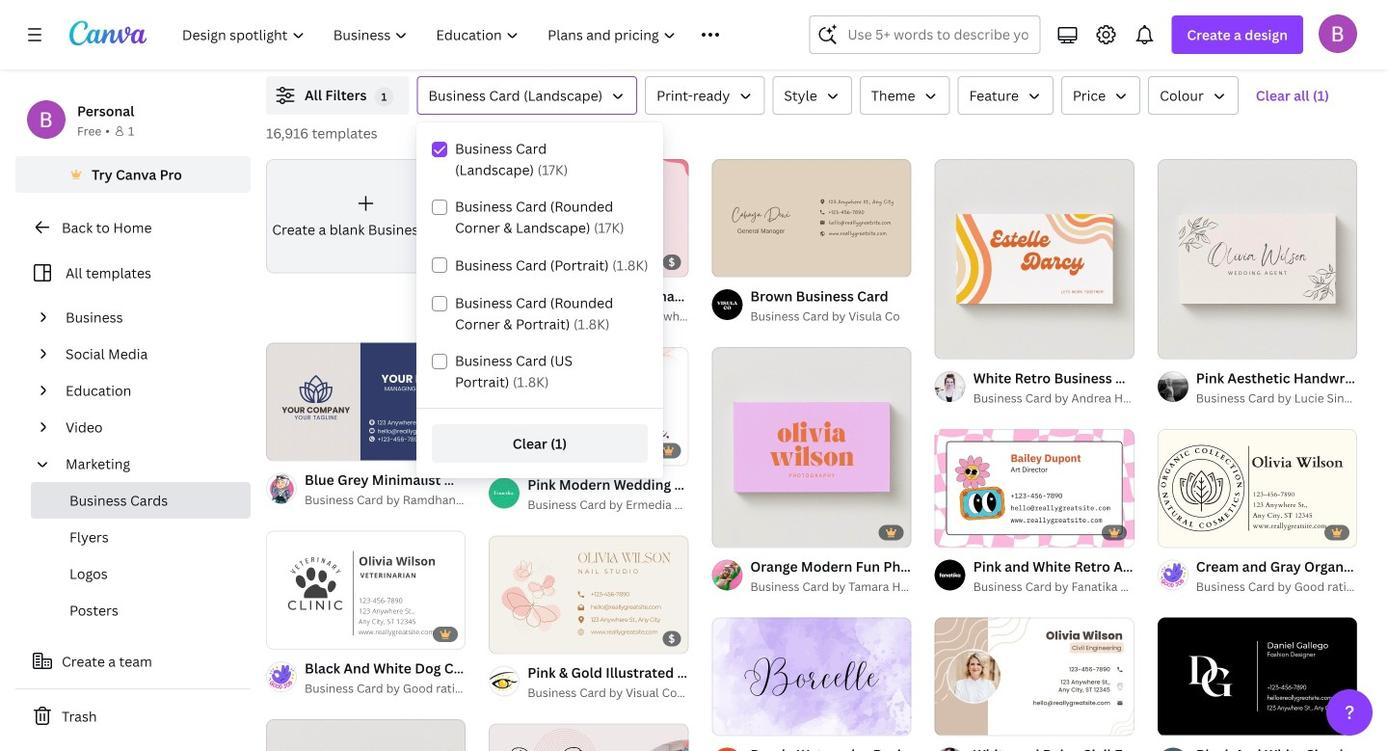 Task type: vqa. For each thing, say whether or not it's contained in the screenshot.
third group from right
no



Task type: locate. For each thing, give the bounding box(es) containing it.
pink and white retro art director business card image
[[935, 429, 1135, 547]]

brown  business card image
[[712, 159, 912, 277]]

white and beige civil engineering minimalist business card image
[[935, 618, 1135, 735]]

pink and black minimal personalised business card image
[[489, 159, 689, 277]]

top level navigation element
[[170, 15, 763, 54], [170, 15, 763, 54]]

None search field
[[809, 15, 1041, 54]]

cream and gray organic natural cosmetics single-side business card image
[[1158, 429, 1358, 547]]

1 filter options selected element
[[375, 87, 394, 106]]

black and white simple personal business card image
[[1158, 618, 1358, 735]]

black and white dog cat veterinary clinic veterinarian single-side business card image
[[266, 531, 466, 649]]

blue grey minimalist modern business card image
[[266, 343, 466, 460]]

bob builder image
[[1319, 14, 1358, 53]]

Search search field
[[848, 16, 1028, 53]]

pink feminine beautiful business women photo salon nail art hair dresser jewelry business cards image
[[489, 724, 689, 751]]



Task type: describe. For each thing, give the bounding box(es) containing it.
orange modern fun photography business card image
[[712, 347, 912, 547]]

pink aesthetic handwritten wedding agent business card image
[[1158, 159, 1358, 359]]

pink modern wedding organizer business card image
[[489, 348, 689, 465]]

purple watercolor business card image
[[712, 618, 912, 735]]

white retro business card image
[[935, 159, 1135, 359]]

create a blank business card element
[[266, 159, 466, 273]]

lilac purple colorful neon bright bold cheerful brand business card image
[[266, 719, 466, 751]]

pink & gold illustrated watercolor butterflies nail studio business card image
[[489, 536, 689, 653]]



